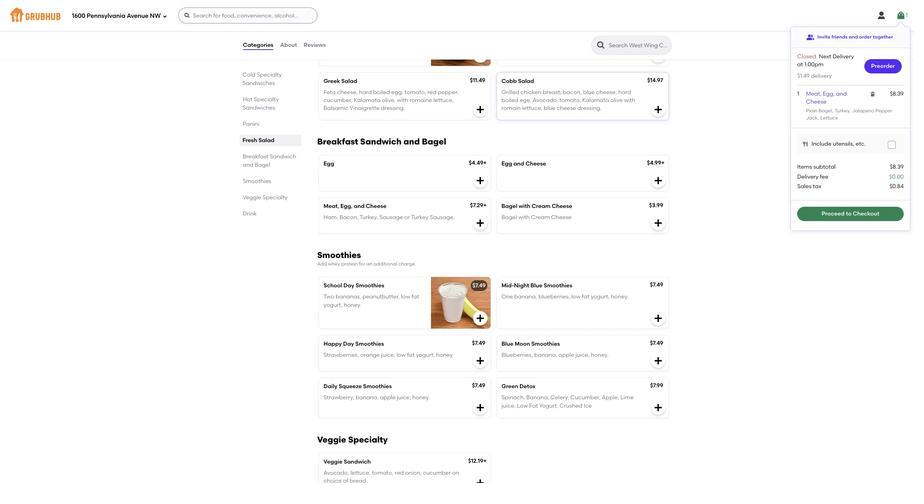 Task type: vqa. For each thing, say whether or not it's contained in the screenshot.


Task type: locate. For each thing, give the bounding box(es) containing it.
preorder
[[871, 63, 895, 70]]

people icon image
[[807, 33, 814, 41]]

smoothies up blueberries, banana, apple juice, honey.
[[531, 341, 560, 348]]

yogurt, inside two bananas, peanutbutter, low fat yogurt, honey.
[[324, 302, 342, 309]]

about button
[[280, 31, 297, 60]]

romaine inside feta cheese, hard boiled egg, tomato, red pepper, cucumber, kalamata olive, with romaine lettuce, balsamic vinaigrette dressing.
[[410, 97, 432, 104]]

lettuce, down ege.
[[522, 105, 542, 112]]

2 sandwiches from the top
[[243, 104, 275, 111]]

0 horizontal spatial salad
[[259, 137, 274, 144]]

1 horizontal spatial meat,
[[806, 91, 822, 97]]

1 vertical spatial tomato,
[[560, 97, 581, 104]]

egg, up plain bagel turkey
[[823, 91, 835, 97]]

low right orange
[[397, 352, 406, 359]]

1 horizontal spatial boiled
[[502, 97, 518, 104]]

banana,
[[526, 395, 549, 401]]

with inside grilled chicken breast, bacon, blue cheese, hard boiled ege. avocado, tomato, kalamata olive with romain lettuce, blue cheese dressing.
[[624, 97, 635, 104]]

dressing. down olive, at top
[[381, 105, 405, 112]]

lettuce, down pepper,
[[434, 97, 454, 104]]

2 vertical spatial tomato,
[[372, 470, 394, 477]]

boiled up olive, at top
[[373, 89, 390, 96]]

smoothies up orange
[[355, 341, 384, 348]]

dressing. down "parmesan,"
[[345, 47, 369, 53]]

yogurt, for one banana, blueberries, low fat yogurt, honey.
[[591, 294, 610, 300]]

smoothies up whey
[[317, 250, 361, 260]]

blue left moon
[[502, 341, 513, 348]]

1 horizontal spatial red
[[427, 89, 436, 96]]

specialty for cold specialty sandwiches tab
[[257, 72, 282, 78]]

0 horizontal spatial veggie specialty
[[243, 194, 287, 201]]

avocado, up choice
[[324, 470, 349, 477]]

sandwich up bread.
[[344, 459, 371, 466]]

boiled inside feta cheese, hard boiled egg, tomato, red pepper, cucumber, kalamata olive, with romaine lettuce, balsamic vinaigrette dressing.
[[373, 89, 390, 96]]

red left pepper,
[[427, 89, 436, 96]]

panini
[[243, 121, 259, 128]]

red left onion,
[[395, 470, 404, 477]]

1 vertical spatial sandwich
[[270, 153, 296, 160]]

1 horizontal spatial dressing.
[[381, 105, 405, 112]]

1 horizontal spatial turkey
[[835, 108, 850, 114]]

$0.84
[[890, 183, 904, 190]]

0 vertical spatial red
[[427, 89, 436, 96]]

0 vertical spatial 1
[[906, 12, 908, 19]]

turkey up lettuce
[[835, 108, 850, 114]]

chicken
[[521, 89, 542, 96]]

breakfast
[[317, 137, 358, 146], [243, 153, 268, 160]]

dressing. inside feta cheese, hard boiled egg, tomato, red pepper, cucumber, kalamata olive, with romaine lettuce, balsamic vinaigrette dressing.
[[381, 105, 405, 112]]

1 horizontal spatial tomato,
[[405, 89, 426, 96]]

plain
[[806, 108, 818, 114]]

0 horizontal spatial cucumber,
[[324, 97, 352, 104]]

cold specialty sandwiches
[[243, 72, 282, 87]]

0 vertical spatial delivery
[[833, 53, 854, 60]]

lettuce, down house
[[387, 39, 407, 45]]

banana, for moon
[[534, 352, 557, 359]]

0 horizontal spatial egg
[[324, 160, 334, 167]]

avocado, down breast,
[[533, 97, 558, 104]]

salad for greek salad
[[341, 78, 357, 84]]

blue
[[531, 282, 542, 289], [502, 341, 513, 348]]

fat inside two bananas, peanutbutter, low fat yogurt, honey.
[[412, 294, 419, 300]]

specialty inside hot specialty sandwiches
[[254, 96, 279, 103]]

romaine down "parmesan,"
[[363, 39, 385, 45]]

fresh
[[243, 137, 257, 144]]

1 horizontal spatial apple
[[559, 352, 574, 359]]

meat, egg, and cheese up plain bagel turkey
[[806, 91, 847, 105]]

cucumber, inside tomato, carrot, cucumber, with romaine lettuce, balsamic vinaigrette.
[[544, 31, 573, 37]]

meat, egg, and cheese inside tooltip
[[806, 91, 847, 105]]

1 horizontal spatial salad
[[341, 78, 357, 84]]

specialty up 'drink' tab
[[262, 194, 287, 201]]

veggie specialty up veggie sandwich
[[317, 435, 388, 445]]

salad up the chicken
[[518, 78, 534, 84]]

sandwiches for hot
[[243, 104, 275, 111]]

1 horizontal spatial kalamata
[[582, 97, 609, 104]]

2 vertical spatial banana,
[[356, 395, 379, 401]]

1 vertical spatial breakfast sandwich and bagel
[[243, 153, 296, 168]]

1 vertical spatial boiled
[[502, 97, 518, 104]]

0 vertical spatial tomato,
[[405, 89, 426, 96]]

daily squeeze smoothies
[[324, 383, 392, 390]]

egg, inside tooltip
[[823, 91, 835, 97]]

dressing. right cheese at the right
[[578, 105, 602, 112]]

1 horizontal spatial avocado,
[[533, 97, 558, 104]]

boiled down grilled
[[502, 97, 518, 104]]

sandwich down fresh salad tab
[[270, 153, 296, 160]]

0 horizontal spatial 1
[[797, 91, 799, 97]]

ice
[[584, 403, 592, 409]]

2 horizontal spatial yogurt,
[[591, 294, 610, 300]]

closed . next delivery at 1:00pm
[[797, 53, 854, 68]]

tomato,
[[502, 31, 524, 37]]

breakfast down fresh salad
[[243, 153, 268, 160]]

greek
[[324, 78, 340, 84]]

cobb salad
[[502, 78, 534, 84]]

apple
[[559, 352, 574, 359], [380, 395, 396, 401]]

0 horizontal spatial egg,
[[340, 203, 353, 210]]

apple down daily squeeze smoothies
[[380, 395, 396, 401]]

breakfast sandwich and bagel
[[317, 137, 446, 146], [243, 153, 296, 168]]

1 vertical spatial yogurt,
[[324, 302, 342, 309]]

day
[[343, 282, 354, 289], [343, 341, 354, 348]]

veggie up drink
[[243, 194, 261, 201]]

1 cheese, from the left
[[337, 89, 358, 96]]

2 hard from the left
[[618, 89, 631, 96]]

$12.19
[[468, 458, 483, 465]]

breakfast sandwich and bagel tab
[[243, 153, 298, 169]]

delivery up sales tax
[[797, 173, 819, 180]]

lettuce, inside avocado, lettuce, tomato, red onion, cucumber on choice of bread.
[[350, 470, 371, 477]]

1
[[906, 12, 908, 19], [797, 91, 799, 97]]

1 vertical spatial meat, egg, and cheese
[[324, 203, 387, 210]]

2 bagel with cream cheese from the top
[[502, 214, 572, 221]]

panini tab
[[243, 120, 298, 128]]

0 vertical spatial turkey
[[835, 108, 850, 114]]

0 vertical spatial veggie
[[243, 194, 261, 201]]

lime
[[621, 395, 634, 401]]

drink tab
[[243, 210, 298, 218]]

meat, egg, and cheese up bacon, at top
[[324, 203, 387, 210]]

1 vertical spatial blue
[[544, 105, 556, 112]]

2 horizontal spatial romaine
[[587, 31, 610, 37]]

1 vertical spatial sandwiches
[[243, 104, 275, 111]]

delivery fee
[[797, 173, 829, 180]]

happy day smoothies
[[324, 341, 384, 348]]

salad
[[341, 78, 357, 84], [518, 78, 534, 84], [259, 137, 274, 144]]

yogurt,
[[591, 294, 610, 300], [324, 302, 342, 309], [416, 352, 435, 359]]

1 horizontal spatial cucumber,
[[544, 31, 573, 37]]

avocado, inside avocado, lettuce, tomato, red onion, cucumber on choice of bread.
[[324, 470, 349, 477]]

1 vertical spatial turkey
[[411, 214, 429, 221]]

day for school
[[343, 282, 354, 289]]

blue right night
[[531, 282, 542, 289]]

2 vertical spatial romaine
[[410, 97, 432, 104]]

lettuce, up bread.
[[350, 470, 371, 477]]

1 inside tooltip
[[797, 91, 799, 97]]

0 horizontal spatial yogurt,
[[324, 302, 342, 309]]

$7.49 for one banana, blueberries, low fat yogurt, honey.
[[650, 282, 663, 288]]

banana, down daily squeeze smoothies
[[356, 395, 379, 401]]

strawberries, orange juice, low fat yogurt, honey.
[[324, 352, 454, 359]]

0 vertical spatial banana,
[[514, 294, 537, 300]]

1 horizontal spatial breakfast
[[317, 137, 358, 146]]

caesar salad image
[[431, 14, 490, 66]]

0 vertical spatial boiled
[[373, 89, 390, 96]]

lettuce, inside grilled chicken breast, bacon, blue cheese, hard boiled ege. avocado, tomato, kalamata olive with romain lettuce, blue cheese dressing.
[[522, 105, 542, 112]]

breakfast sandwich and bagel inside tab
[[243, 153, 296, 168]]

salad right fresh on the top left of the page
[[259, 137, 274, 144]]

bagel
[[819, 108, 832, 114], [422, 137, 446, 146], [255, 162, 270, 168], [502, 203, 517, 210], [502, 214, 517, 221]]

honey. inside two bananas, peanutbutter, low fat yogurt, honey.
[[344, 302, 361, 309]]

1 egg from the left
[[324, 160, 334, 167]]

sandwiches down hot on the top left of page
[[243, 104, 275, 111]]

yogurt, for two bananas, peanutbutter, low fat yogurt, honey.
[[324, 302, 342, 309]]

+
[[483, 160, 487, 166], [661, 160, 665, 166], [483, 202, 487, 209], [483, 458, 487, 465]]

1 vertical spatial $8.39
[[890, 164, 904, 171]]

0 vertical spatial cream
[[532, 203, 551, 210]]

smoothies up two bananas, peanutbutter, low fat yogurt, honey.
[[356, 282, 384, 289]]

svg image
[[877, 11, 886, 20], [896, 11, 906, 20], [475, 51, 485, 60], [653, 51, 663, 60], [653, 105, 663, 114], [802, 141, 809, 148], [475, 218, 485, 228], [475, 314, 485, 323], [475, 356, 485, 366], [475, 479, 485, 484]]

0 horizontal spatial avocado,
[[324, 470, 349, 477]]

0 vertical spatial romaine
[[587, 31, 610, 37]]

1 horizontal spatial egg,
[[823, 91, 835, 97]]

1 kalamata from the left
[[354, 97, 381, 104]]

low right peanutbutter,
[[401, 294, 410, 300]]

greek salad
[[324, 78, 357, 84]]

cucumber, up "balsamic"
[[324, 97, 352, 104]]

apple down the blue moon smoothies
[[559, 352, 574, 359]]

cucumber, up vinaigrette.
[[544, 31, 573, 37]]

0 vertical spatial yogurt,
[[591, 294, 610, 300]]

1 horizontal spatial meat, egg, and cheese
[[806, 91, 847, 105]]

salad right greek
[[341, 78, 357, 84]]

0 vertical spatial $8.39
[[890, 91, 904, 97]]

0 horizontal spatial breakfast
[[243, 153, 268, 160]]

0 horizontal spatial apple
[[380, 395, 396, 401]]

order
[[859, 34, 872, 40]]

svg image
[[184, 12, 190, 19], [162, 14, 167, 18], [870, 91, 876, 97], [475, 105, 485, 114], [890, 143, 894, 148], [475, 176, 485, 185], [653, 176, 663, 185], [653, 218, 663, 228], [653, 314, 663, 323], [653, 356, 663, 366], [475, 403, 485, 413], [653, 403, 663, 413]]

tomato, right egg,
[[405, 89, 426, 96]]

breakfast sandwich and bagel up smoothies tab
[[243, 153, 296, 168]]

dressing. inside the shredded parmesan, house croutons, with romaine lettuce, caesar dressing.
[[345, 47, 369, 53]]

meat, egg, and cheese link
[[806, 91, 847, 105]]

sandwich
[[360, 137, 402, 146], [270, 153, 296, 160], [344, 459, 371, 466]]

smoothies up blueberries,
[[544, 282, 572, 289]]

cheese
[[806, 99, 827, 105], [526, 160, 546, 167], [366, 203, 387, 210], [552, 203, 572, 210], [551, 214, 572, 221]]

0 horizontal spatial meat,
[[324, 203, 339, 210]]

sandwiches down cold
[[243, 80, 275, 87]]

1 horizontal spatial yogurt,
[[416, 352, 435, 359]]

2 $8.39 from the top
[[890, 164, 904, 171]]

one banana, blueberries, low fat yogurt, honey.
[[502, 294, 629, 300]]

$7.99
[[650, 383, 663, 389]]

cold specialty sandwiches tab
[[243, 71, 298, 87]]

breakfast down "balsamic"
[[317, 137, 358, 146]]

tomato, down bacon,
[[560, 97, 581, 104]]

apple for daily squeeze smoothies
[[380, 395, 396, 401]]

1 vertical spatial romaine
[[363, 39, 385, 45]]

lettuce, inside the shredded parmesan, house croutons, with romaine lettuce, caesar dressing.
[[387, 39, 407, 45]]

tomato, left onion,
[[372, 470, 394, 477]]

1 vertical spatial bagel with cream cheese
[[502, 214, 572, 221]]

2 horizontal spatial tomato,
[[560, 97, 581, 104]]

bagel inside breakfast sandwich and bagel
[[255, 162, 270, 168]]

low right blueberries,
[[571, 294, 581, 300]]

+ for $4.49 +
[[483, 160, 487, 166]]

1 horizontal spatial egg
[[502, 160, 512, 167]]

banana, for night
[[514, 294, 537, 300]]

yogurt, for strawberries, orange juice, low fat yogurt, honey.
[[416, 352, 435, 359]]

0 horizontal spatial delivery
[[797, 173, 819, 180]]

0 vertical spatial blue
[[583, 89, 595, 96]]

red inside avocado, lettuce, tomato, red onion, cucumber on choice of bread.
[[395, 470, 404, 477]]

specialty right hot on the top left of page
[[254, 96, 279, 103]]

egg, up bacon, at top
[[340, 203, 353, 210]]

at
[[797, 61, 803, 68]]

cheese,
[[337, 89, 358, 96], [596, 89, 617, 96]]

specialty for hot specialty sandwiches tab
[[254, 96, 279, 103]]

protein
[[341, 261, 358, 267]]

lettuce, up 'search west wing cafe - penn ave' 'search field'
[[611, 31, 631, 37]]

cucumber,
[[544, 31, 573, 37], [324, 97, 352, 104]]

2 cheese, from the left
[[596, 89, 617, 96]]

1 vertical spatial veggie specialty
[[317, 435, 388, 445]]

add
[[317, 261, 327, 267]]

romaine right olive, at top
[[410, 97, 432, 104]]

0 vertical spatial cucumber,
[[544, 31, 573, 37]]

0 horizontal spatial romaine
[[363, 39, 385, 45]]

hard up vinaigrette
[[359, 89, 372, 96]]

turkey inside tooltip
[[835, 108, 850, 114]]

delivery right next
[[833, 53, 854, 60]]

1 inside 'button'
[[906, 12, 908, 19]]

veggie inside tab
[[243, 194, 261, 201]]

reviews button
[[303, 31, 326, 60]]

tooltip containing closed
[[791, 22, 910, 231]]

hard inside feta cheese, hard boiled egg, tomato, red pepper, cucumber, kalamata olive, with romaine lettuce, balsamic vinaigrette dressing.
[[359, 89, 372, 96]]

2 kalamata from the left
[[582, 97, 609, 104]]

2 horizontal spatial dressing.
[[578, 105, 602, 112]]

1 horizontal spatial breakfast sandwich and bagel
[[317, 137, 446, 146]]

veggie sandwich
[[324, 459, 371, 466]]

1 horizontal spatial romaine
[[410, 97, 432, 104]]

tomato, carrot, cucumber, with romaine lettuce, balsamic vinaigrette.
[[502, 31, 631, 45]]

1 vertical spatial 1
[[797, 91, 799, 97]]

Search West Wing Cafe - Penn Ave search field
[[608, 42, 669, 49]]

1 sandwiches from the top
[[243, 80, 275, 87]]

1 horizontal spatial 1
[[906, 12, 908, 19]]

0 horizontal spatial hard
[[359, 89, 372, 96]]

0 vertical spatial bagel with cream cheese
[[502, 203, 572, 210]]

proceed
[[822, 211, 845, 217]]

$7.49 for strawberries, orange juice, low fat yogurt, honey.
[[472, 340, 485, 347]]

0 vertical spatial egg,
[[823, 91, 835, 97]]

low inside two bananas, peanutbutter, low fat yogurt, honey.
[[401, 294, 410, 300]]

honey. for strawberries, orange juice, low fat yogurt, honey.
[[436, 352, 454, 359]]

sandwiches inside cold specialty sandwiches
[[243, 80, 275, 87]]

day up bananas,
[[343, 282, 354, 289]]

celery,
[[551, 395, 569, 401]]

0 horizontal spatial red
[[395, 470, 404, 477]]

grilled chicken breast, bacon, blue cheese, hard boiled ege. avocado, tomato, kalamata olive with romain lettuce, blue cheese dressing.
[[502, 89, 635, 112]]

closed
[[797, 53, 816, 60]]

1 vertical spatial avocado,
[[324, 470, 349, 477]]

1 vertical spatial banana,
[[534, 352, 557, 359]]

hard up olive
[[618, 89, 631, 96]]

0 vertical spatial meat,
[[806, 91, 822, 97]]

veggie up choice
[[324, 459, 343, 466]]

0 vertical spatial day
[[343, 282, 354, 289]]

delivery
[[811, 73, 832, 79]]

veggie up veggie sandwich
[[317, 435, 346, 445]]

and inside tab
[[243, 162, 253, 168]]

kalamata
[[354, 97, 381, 104], [582, 97, 609, 104]]

kalamata inside feta cheese, hard boiled egg, tomato, red pepper, cucumber, kalamata olive, with romaine lettuce, balsamic vinaigrette dressing.
[[354, 97, 381, 104]]

kalamata left olive
[[582, 97, 609, 104]]

avocado, inside grilled chicken breast, bacon, blue cheese, hard boiled ege. avocado, tomato, kalamata olive with romain lettuce, blue cheese dressing.
[[533, 97, 558, 104]]

tooltip
[[791, 22, 910, 231]]

specialty right cold
[[257, 72, 282, 78]]

turkey right or
[[411, 214, 429, 221]]

drink
[[243, 211, 256, 217]]

0 horizontal spatial blue
[[544, 105, 556, 112]]

$8.39 up $0.00
[[890, 164, 904, 171]]

veggie specialty up 'drink' tab
[[243, 194, 287, 201]]

night
[[514, 282, 529, 289]]

sandwiches inside hot specialty sandwiches
[[243, 104, 275, 111]]

meat, up plain
[[806, 91, 822, 97]]

1 vertical spatial day
[[343, 341, 354, 348]]

egg and cheese
[[502, 160, 546, 167]]

breakfast sandwich and bagel down vinaigrette
[[317, 137, 446, 146]]

apple for blue moon smoothies
[[559, 352, 574, 359]]

$0.00
[[889, 173, 904, 180]]

lettuce, inside feta cheese, hard boiled egg, tomato, red pepper, cucumber, kalamata olive, with romaine lettuce, balsamic vinaigrette dressing.
[[434, 97, 454, 104]]

$4.99
[[647, 160, 661, 166]]

1 vertical spatial cucumber,
[[324, 97, 352, 104]]

breakfast inside tab
[[243, 153, 268, 160]]

ham, bacon, turkey, sausage or turkey sausage.
[[324, 214, 455, 221]]

balsamic
[[324, 105, 348, 112]]

0 horizontal spatial breakfast sandwich and bagel
[[243, 153, 296, 168]]

0 vertical spatial breakfast
[[317, 137, 358, 146]]

smoothies up 'veggie specialty' tab
[[243, 178, 271, 185]]

banana, down the blue moon smoothies
[[534, 352, 557, 359]]

main navigation navigation
[[0, 0, 914, 31]]

0 horizontal spatial boiled
[[373, 89, 390, 96]]

sandwich down vinaigrette
[[360, 137, 402, 146]]

cheese, inside grilled chicken breast, bacon, blue cheese, hard boiled ege. avocado, tomato, kalamata olive with romain lettuce, blue cheese dressing.
[[596, 89, 617, 96]]

an
[[366, 261, 372, 267]]

banana, down night
[[514, 294, 537, 300]]

juice,
[[381, 352, 395, 359], [576, 352, 590, 359], [397, 395, 411, 401], [502, 403, 516, 409]]

school day smoothies image
[[431, 277, 490, 329]]

egg,
[[823, 91, 835, 97], [340, 203, 353, 210]]

veggie
[[243, 194, 261, 201], [317, 435, 346, 445], [324, 459, 343, 466]]

0 horizontal spatial dressing.
[[345, 47, 369, 53]]

shredded parmesan, house croutons, with romaine lettuce, caesar dressing. button
[[319, 14, 490, 66]]

bagel with cream cheese
[[502, 203, 572, 210], [502, 214, 572, 221]]

cheese, down greek salad
[[337, 89, 358, 96]]

green detox
[[502, 383, 536, 390]]

0 vertical spatial avocado,
[[533, 97, 558, 104]]

include
[[812, 141, 832, 147]]

jalapeno pepper jack
[[806, 108, 892, 121]]

romaine inside tomato, carrot, cucumber, with romaine lettuce, balsamic vinaigrette.
[[587, 31, 610, 37]]

smoothies
[[243, 178, 271, 185], [317, 250, 361, 260], [356, 282, 384, 289], [544, 282, 572, 289], [355, 341, 384, 348], [531, 341, 560, 348], [363, 383, 392, 390]]

meat, up ham,
[[324, 203, 339, 210]]

$7.49 for strawberry, banana, apple juice, honey.
[[472, 383, 485, 389]]

0 horizontal spatial tomato,
[[372, 470, 394, 477]]

croutons,
[[324, 39, 349, 45]]

items subtotal
[[797, 164, 836, 171]]

1 vertical spatial cream
[[531, 214, 550, 221]]

meat, egg, and cheese
[[806, 91, 847, 105], [324, 203, 387, 210]]

1 horizontal spatial cheese,
[[596, 89, 617, 96]]

romaine up search icon
[[587, 31, 610, 37]]

0 horizontal spatial blue
[[502, 341, 513, 348]]

1 hard from the left
[[359, 89, 372, 96]]

day up "strawberries,"
[[343, 341, 354, 348]]

romaine
[[587, 31, 610, 37], [363, 39, 385, 45], [410, 97, 432, 104]]

specialty inside cold specialty sandwiches
[[257, 72, 282, 78]]

one
[[502, 294, 513, 300]]

0 vertical spatial breakfast sandwich and bagel
[[317, 137, 446, 146]]

1 horizontal spatial delivery
[[833, 53, 854, 60]]

kalamata up vinaigrette
[[354, 97, 381, 104]]

categories
[[243, 42, 273, 48]]

meat,
[[806, 91, 822, 97], [324, 203, 339, 210]]

low for juice,
[[397, 352, 406, 359]]

$8.39 up pepper
[[890, 91, 904, 97]]

delivery inside the closed . next delivery at 1:00pm
[[833, 53, 854, 60]]

1 horizontal spatial hard
[[618, 89, 631, 96]]

0 vertical spatial meat, egg, and cheese
[[806, 91, 847, 105]]

2 egg from the left
[[502, 160, 512, 167]]

blue right bacon,
[[583, 89, 595, 96]]

blue down breast,
[[544, 105, 556, 112]]

cheese, up olive
[[596, 89, 617, 96]]



Task type: describe. For each thing, give the bounding box(es) containing it.
1 vertical spatial veggie
[[317, 435, 346, 445]]

two
[[324, 294, 334, 300]]

kalamata inside grilled chicken breast, bacon, blue cheese, hard boiled ege. avocado, tomato, kalamata olive with romain lettuce, blue cheese dressing.
[[582, 97, 609, 104]]

tax
[[813, 183, 822, 190]]

1 $8.39 from the top
[[890, 91, 904, 97]]

categories button
[[243, 31, 274, 60]]

proceed to checkout button
[[797, 207, 904, 221]]

whey
[[328, 261, 340, 267]]

banana, for squeeze
[[356, 395, 379, 401]]

juice, inside spinach, banana, celery, cucumber, apple, lime juice, low fat yogurt, crushed ice
[[502, 403, 516, 409]]

$3.99
[[649, 202, 663, 209]]

about
[[280, 42, 297, 48]]

peanutbutter,
[[363, 294, 400, 300]]

egg,
[[391, 89, 403, 96]]

romaine inside the shredded parmesan, house croutons, with romaine lettuce, caesar dressing.
[[363, 39, 385, 45]]

fee
[[820, 173, 829, 180]]

happy
[[324, 341, 342, 348]]

1 vertical spatial delivery
[[797, 173, 819, 180]]

cheese
[[557, 105, 576, 112]]

lettuce
[[821, 115, 838, 121]]

specialty for 'veggie specialty' tab
[[262, 194, 287, 201]]

1 horizontal spatial blue
[[583, 89, 595, 96]]

spinach, banana, celery, cucumber, apple, lime juice, low fat yogurt, crushed ice
[[502, 395, 634, 409]]

0 horizontal spatial turkey
[[411, 214, 429, 221]]

utensils,
[[833, 141, 855, 147]]

$7.29
[[470, 202, 483, 209]]

search icon image
[[596, 41, 606, 50]]

$11.49
[[470, 77, 485, 84]]

fresh salad tab
[[243, 136, 298, 145]]

$7.29 +
[[470, 202, 487, 209]]

daily
[[324, 383, 337, 390]]

green
[[502, 383, 518, 390]]

two bananas, peanutbutter, low fat yogurt, honey.
[[324, 294, 419, 309]]

sales tax
[[797, 183, 822, 190]]

onion,
[[405, 470, 422, 477]]

fat for peanutbutter,
[[412, 294, 419, 300]]

$4.99 +
[[647, 160, 665, 166]]

$14.97
[[647, 77, 663, 84]]

Search for food, convenience, alcohol... search field
[[178, 8, 317, 23]]

sausage
[[379, 214, 403, 221]]

ham,
[[324, 214, 338, 221]]

on
[[452, 470, 459, 477]]

0 vertical spatial sandwich
[[360, 137, 402, 146]]

or
[[404, 214, 410, 221]]

0 vertical spatial blue
[[531, 282, 542, 289]]

smoothies add whey protein for an additional charge.
[[317, 250, 416, 267]]

dressing. inside grilled chicken breast, bacon, blue cheese, hard boiled ege. avocado, tomato, kalamata olive with romain lettuce, blue cheese dressing.
[[578, 105, 602, 112]]

parmesan,
[[351, 31, 380, 37]]

smoothies up the strawberry, banana, apple juice, honey.
[[363, 383, 392, 390]]

egg for egg and cheese
[[502, 160, 512, 167]]

0 horizontal spatial meat, egg, and cheese
[[324, 203, 387, 210]]

egg for egg
[[324, 160, 334, 167]]

.
[[816, 53, 818, 60]]

1 vertical spatial blue
[[502, 341, 513, 348]]

shredded parmesan, house croutons, with romaine lettuce, caesar dressing.
[[324, 31, 407, 53]]

for
[[359, 261, 365, 267]]

red inside feta cheese, hard boiled egg, tomato, red pepper, cucumber, kalamata olive, with romaine lettuce, balsamic vinaigrette dressing.
[[427, 89, 436, 96]]

detox
[[520, 383, 536, 390]]

cucumber, inside feta cheese, hard boiled egg, tomato, red pepper, cucumber, kalamata olive, with romaine lettuce, balsamic vinaigrette dressing.
[[324, 97, 352, 104]]

cheese, inside feta cheese, hard boiled egg, tomato, red pepper, cucumber, kalamata olive, with romaine lettuce, balsamic vinaigrette dressing.
[[337, 89, 358, 96]]

caesar
[[324, 47, 343, 53]]

specialty up veggie sandwich
[[348, 435, 388, 445]]

hard inside grilled chicken breast, bacon, blue cheese, hard boiled ege. avocado, tomato, kalamata olive with romain lettuce, blue cheese dressing.
[[618, 89, 631, 96]]

orange
[[360, 352, 380, 359]]

svg image inside 1 'button'
[[896, 11, 906, 20]]

with inside tomato, carrot, cucumber, with romaine lettuce, balsamic vinaigrette.
[[575, 31, 586, 37]]

choice
[[324, 478, 342, 484]]

preorder button
[[865, 59, 902, 74]]

svg image inside tooltip
[[802, 141, 809, 148]]

sandwiches for cold
[[243, 80, 275, 87]]

mid-night blue smoothies
[[502, 282, 572, 289]]

spinach,
[[502, 395, 525, 401]]

blueberries,
[[539, 294, 570, 300]]

cold
[[243, 72, 255, 78]]

honey. for two bananas, peanutbutter, low fat yogurt, honey.
[[344, 302, 361, 309]]

tomato, inside avocado, lettuce, tomato, red onion, cucumber on choice of bread.
[[372, 470, 394, 477]]

low for blueberries,
[[571, 294, 581, 300]]

tomato, inside feta cheese, hard boiled egg, tomato, red pepper, cucumber, kalamata olive, with romaine lettuce, balsamic vinaigrette dressing.
[[405, 89, 426, 96]]

smoothies inside tab
[[243, 178, 271, 185]]

smoothies inside smoothies add whey protein for an additional charge.
[[317, 250, 361, 260]]

with inside the shredded parmesan, house croutons, with romaine lettuce, caesar dressing.
[[350, 39, 361, 45]]

lettuce, inside tomato, carrot, cucumber, with romaine lettuce, balsamic vinaigrette.
[[611, 31, 631, 37]]

school day smoothies
[[324, 282, 384, 289]]

tomato, carrot, cucumber, with romaine lettuce, balsamic vinaigrette. button
[[497, 14, 668, 66]]

avenue
[[127, 12, 149, 19]]

strawberry,
[[324, 395, 354, 401]]

salad for cobb salad
[[518, 78, 534, 84]]

plain bagel turkey
[[806, 108, 850, 114]]

olive
[[610, 97, 623, 104]]

2 vertical spatial sandwich
[[344, 459, 371, 466]]

avocado, lettuce, tomato, red onion, cucumber on choice of bread.
[[324, 470, 459, 484]]

boiled inside grilled chicken breast, bacon, blue cheese, hard boiled ege. avocado, tomato, kalamata olive with romain lettuce, blue cheese dressing.
[[502, 97, 518, 104]]

bagel inside tooltip
[[819, 108, 832, 114]]

strawberry, banana, apple juice, honey.
[[324, 395, 430, 401]]

invite friends and order together button
[[807, 30, 893, 45]]

+ for $12.19 +
[[483, 458, 487, 465]]

vinaigrette.
[[528, 39, 558, 45]]

meat, inside tooltip
[[806, 91, 822, 97]]

next
[[819, 53, 832, 60]]

tomato, inside grilled chicken breast, bacon, blue cheese, hard boiled ege. avocado, tomato, kalamata olive with romain lettuce, blue cheese dressing.
[[560, 97, 581, 104]]

fresh salad
[[243, 137, 274, 144]]

2 vertical spatial veggie
[[324, 459, 343, 466]]

$12.19 +
[[468, 458, 487, 465]]

hot specialty sandwiches tab
[[243, 95, 298, 112]]

honey. for one banana, blueberries, low fat yogurt, honey.
[[611, 294, 629, 300]]

fat
[[529, 403, 538, 409]]

1600
[[72, 12, 85, 19]]

1:00pm
[[805, 61, 824, 68]]

1600 pennsylvania avenue nw
[[72, 12, 161, 19]]

with inside feta cheese, hard boiled egg, tomato, red pepper, cucumber, kalamata olive, with romaine lettuce, balsamic vinaigrette dressing.
[[397, 97, 408, 104]]

ege.
[[520, 97, 531, 104]]

1 bagel with cream cheese from the top
[[502, 203, 572, 210]]

+ for $7.29 +
[[483, 202, 487, 209]]

checkout
[[853, 211, 880, 217]]

moon
[[515, 341, 530, 348]]

shredded
[[324, 31, 350, 37]]

day for happy
[[343, 341, 354, 348]]

fat for blueberries,
[[582, 294, 590, 300]]

1 vertical spatial meat,
[[324, 203, 339, 210]]

bread.
[[350, 478, 368, 484]]

salad inside tab
[[259, 137, 274, 144]]

strawberries,
[[324, 352, 359, 359]]

include utensils, etc.
[[812, 141, 866, 147]]

pennsylvania
[[87, 12, 125, 19]]

and inside button
[[849, 34, 858, 40]]

$4.49 +
[[469, 160, 487, 166]]

breast,
[[543, 89, 562, 96]]

together
[[873, 34, 893, 40]]

low for peanutbutter,
[[401, 294, 410, 300]]

nw
[[150, 12, 161, 19]]

$1.49
[[797, 73, 810, 79]]

$7.49 for blueberries, banana, apple juice, honey.
[[650, 340, 663, 347]]

bacon,
[[563, 89, 582, 96]]

cucumber,
[[571, 395, 601, 401]]

+ for $4.99 +
[[661, 160, 665, 166]]

charge.
[[398, 261, 416, 267]]

1 button
[[896, 8, 908, 23]]

sandwich inside breakfast sandwich and bagel
[[270, 153, 296, 160]]

veggie specialty tab
[[243, 193, 298, 202]]

smoothies tab
[[243, 177, 298, 186]]

blueberries,
[[502, 352, 533, 359]]

fat for juice,
[[407, 352, 415, 359]]

1 horizontal spatial veggie specialty
[[317, 435, 388, 445]]

low
[[517, 403, 528, 409]]

sausage.
[[430, 214, 455, 221]]

veggie specialty inside tab
[[243, 194, 287, 201]]



